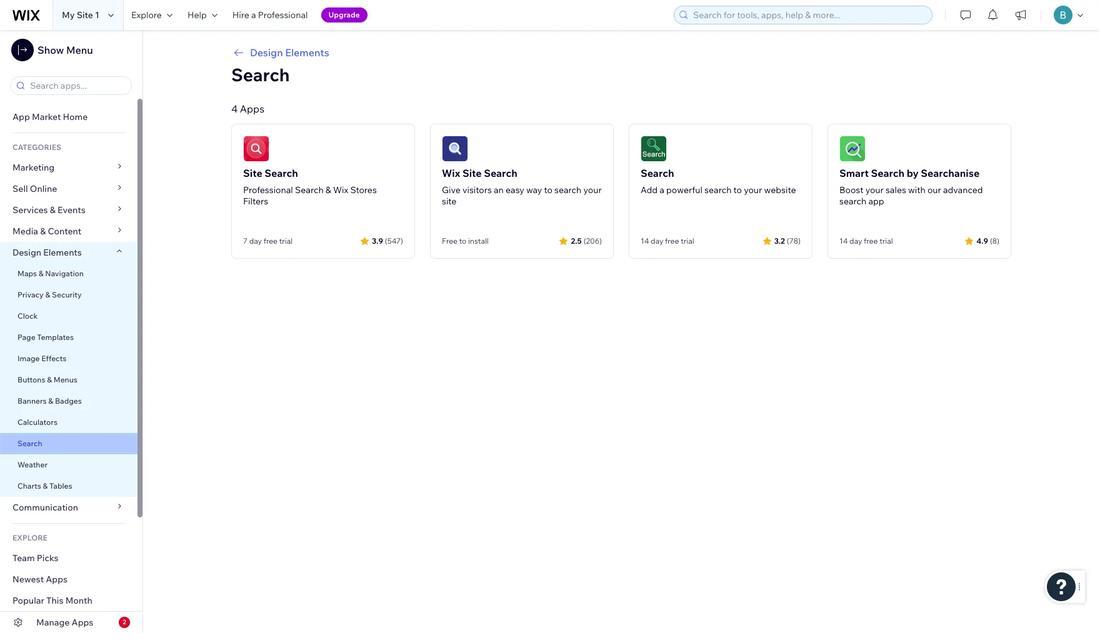 Task type: locate. For each thing, give the bounding box(es) containing it.
0 vertical spatial elements
[[285, 46, 329, 59]]

1 vertical spatial a
[[660, 184, 664, 196]]

to right free
[[459, 236, 466, 246]]

3 day from the left
[[849, 236, 862, 246]]

page templates link
[[0, 327, 138, 348]]

1 horizontal spatial 14 day free trial
[[839, 236, 893, 246]]

2 trial from the left
[[681, 236, 694, 246]]

site search professional search & wix stores filters
[[243, 167, 377, 207]]

clock
[[18, 311, 38, 321]]

2 horizontal spatial trial
[[880, 236, 893, 246]]

site
[[77, 9, 93, 21], [243, 167, 262, 179], [462, 167, 482, 179]]

free for by
[[864, 236, 878, 246]]

your inside search add a powerful search to your website
[[744, 184, 762, 196]]

& right maps
[[39, 269, 44, 278]]

1 horizontal spatial apps
[[72, 617, 93, 628]]

&
[[326, 184, 331, 196], [50, 204, 56, 216], [40, 226, 46, 237], [39, 269, 44, 278], [45, 290, 50, 299], [47, 375, 52, 384], [48, 396, 53, 406], [43, 481, 48, 491]]

professional down the site search logo
[[243, 184, 293, 196]]

free for a
[[665, 236, 679, 246]]

14 day free trial down powerful
[[641, 236, 694, 246]]

14
[[641, 236, 649, 246], [839, 236, 848, 246]]

a inside search add a powerful search to your website
[[660, 184, 664, 196]]

design elements up maps & navigation on the left top of page
[[13, 247, 82, 258]]

0 horizontal spatial search
[[554, 184, 581, 196]]

2 horizontal spatial free
[[864, 236, 878, 246]]

online
[[30, 183, 57, 194]]

2 14 from the left
[[839, 236, 848, 246]]

your inside the smart search by searchanise boost your sales with our advanced search app
[[865, 184, 884, 196]]

3 trial from the left
[[880, 236, 893, 246]]

trial for a
[[681, 236, 694, 246]]

design inside sidebar element
[[13, 247, 41, 258]]

free to install
[[442, 236, 489, 246]]

site inside wix site search give visitors an easy way to search your site
[[462, 167, 482, 179]]

0 horizontal spatial a
[[251, 9, 256, 21]]

2 day from the left
[[651, 236, 663, 246]]

maps & navigation
[[18, 269, 84, 278]]

& for badges
[[48, 396, 53, 406]]

& for menus
[[47, 375, 52, 384]]

1 horizontal spatial site
[[243, 167, 262, 179]]

1 trial from the left
[[279, 236, 293, 246]]

0 vertical spatial apps
[[240, 103, 264, 115]]

my
[[62, 9, 75, 21]]

effects
[[41, 354, 66, 363]]

to right way
[[544, 184, 552, 196]]

elements up the navigation
[[43, 247, 82, 258]]

& for tables
[[43, 481, 48, 491]]

page templates
[[18, 333, 75, 342]]

elements
[[285, 46, 329, 59], [43, 247, 82, 258]]

trial down app
[[880, 236, 893, 246]]

2 free from the left
[[665, 236, 679, 246]]

services
[[13, 204, 48, 216]]

2 horizontal spatial search
[[839, 196, 866, 207]]

0 horizontal spatial design
[[13, 247, 41, 258]]

weather
[[18, 460, 48, 469]]

& right media
[[40, 226, 46, 237]]

& left menus
[[47, 375, 52, 384]]

design elements
[[250, 46, 329, 59], [13, 247, 82, 258]]

day for by
[[849, 236, 862, 246]]

design elements down hire a professional
[[250, 46, 329, 59]]

0 vertical spatial wix
[[442, 167, 460, 179]]

1 horizontal spatial design elements
[[250, 46, 329, 59]]

professional inside hire a professional link
[[258, 9, 308, 21]]

calculators link
[[0, 412, 138, 433]]

& inside 'link'
[[50, 204, 56, 216]]

show menu button
[[11, 39, 93, 61]]

image
[[18, 354, 40, 363]]

your inside wix site search give visitors an easy way to search your site
[[583, 184, 602, 196]]

trial down powerful
[[681, 236, 694, 246]]

design up maps
[[13, 247, 41, 258]]

& left events
[[50, 204, 56, 216]]

0 horizontal spatial 14
[[641, 236, 649, 246]]

search inside the smart search by searchanise boost your sales with our advanced search app
[[871, 167, 904, 179]]

0 horizontal spatial design elements link
[[0, 242, 138, 263]]

1 14 day free trial from the left
[[641, 236, 694, 246]]

0 vertical spatial design elements link
[[231, 45, 1011, 60]]

search up add
[[641, 167, 674, 179]]

site up visitors
[[462, 167, 482, 179]]

1 vertical spatial professional
[[243, 184, 293, 196]]

site left 1
[[77, 9, 93, 21]]

0 horizontal spatial day
[[249, 236, 262, 246]]

buttons & menus
[[18, 375, 77, 384]]

1 day from the left
[[249, 236, 262, 246]]

14 day free trial
[[641, 236, 694, 246], [839, 236, 893, 246]]

& left 'stores' in the top left of the page
[[326, 184, 331, 196]]

design elements inside sidebar element
[[13, 247, 82, 258]]

your left the sales
[[865, 184, 884, 196]]

your up the (206)
[[583, 184, 602, 196]]

apps for manage apps
[[72, 617, 93, 628]]

1 vertical spatial elements
[[43, 247, 82, 258]]

sales
[[886, 184, 906, 196]]

a right the hire
[[251, 9, 256, 21]]

banners & badges link
[[0, 391, 138, 412]]

install
[[468, 236, 489, 246]]

app
[[13, 111, 30, 123]]

elements down upgrade "button"
[[285, 46, 329, 59]]

0 horizontal spatial your
[[583, 184, 602, 196]]

navigation
[[45, 269, 84, 278]]

1 vertical spatial wix
[[333, 184, 348, 196]]

site search logo image
[[243, 136, 269, 162]]

0 horizontal spatial 14 day free trial
[[641, 236, 694, 246]]

free right the 7
[[264, 236, 278, 246]]

7 day free trial
[[243, 236, 293, 246]]

2 horizontal spatial site
[[462, 167, 482, 179]]

wix up give
[[442, 167, 460, 179]]

3.2
[[774, 236, 785, 245]]

upgrade
[[328, 10, 360, 19]]

site inside site search professional search & wix stores filters
[[243, 167, 262, 179]]

1 horizontal spatial wix
[[442, 167, 460, 179]]

0 horizontal spatial site
[[77, 9, 93, 21]]

sell online
[[13, 183, 57, 194]]

design
[[250, 46, 283, 59], [13, 247, 41, 258]]

give
[[442, 184, 461, 196]]

search inside search add a powerful search to your website
[[641, 167, 674, 179]]

& left the tables at the left of page
[[43, 481, 48, 491]]

2 14 day free trial from the left
[[839, 236, 893, 246]]

security
[[52, 290, 82, 299]]

0 vertical spatial design
[[250, 46, 283, 59]]

1 horizontal spatial day
[[651, 236, 663, 246]]

site down the site search logo
[[243, 167, 262, 179]]

trial
[[279, 236, 293, 246], [681, 236, 694, 246], [880, 236, 893, 246]]

3.9
[[372, 236, 383, 245]]

my site 1
[[62, 9, 99, 21]]

your left the website
[[744, 184, 762, 196]]

day down boost
[[849, 236, 862, 246]]

0 vertical spatial professional
[[258, 9, 308, 21]]

search left app
[[839, 196, 866, 207]]

& right privacy
[[45, 290, 50, 299]]

wix left 'stores' in the top left of the page
[[333, 184, 348, 196]]

design down hire a professional
[[250, 46, 283, 59]]

0 horizontal spatial apps
[[46, 574, 68, 585]]

add
[[641, 184, 658, 196]]

2 vertical spatial apps
[[72, 617, 93, 628]]

1 horizontal spatial to
[[544, 184, 552, 196]]

0 horizontal spatial design elements
[[13, 247, 82, 258]]

elements inside sidebar element
[[43, 247, 82, 258]]

1 horizontal spatial search
[[704, 184, 732, 196]]

14 for add
[[641, 236, 649, 246]]

search inside wix site search give visitors an easy way to search your site
[[554, 184, 581, 196]]

3 your from the left
[[865, 184, 884, 196]]

1 horizontal spatial free
[[665, 236, 679, 246]]

1 vertical spatial design elements
[[13, 247, 82, 258]]

1 horizontal spatial a
[[660, 184, 664, 196]]

0 horizontal spatial wix
[[333, 184, 348, 196]]

1 vertical spatial design elements link
[[0, 242, 138, 263]]

trial right the 7
[[279, 236, 293, 246]]

apps right '4' on the top
[[240, 103, 264, 115]]

popular this month
[[13, 595, 92, 606]]

search up the sales
[[871, 167, 904, 179]]

apps down month
[[72, 617, 93, 628]]

search up an
[[484, 167, 517, 179]]

your
[[583, 184, 602, 196], [744, 184, 762, 196], [865, 184, 884, 196]]

services & events
[[13, 204, 85, 216]]

2 horizontal spatial day
[[849, 236, 862, 246]]

2.5 (206)
[[571, 236, 602, 245]]

by
[[907, 167, 919, 179]]

0 horizontal spatial free
[[264, 236, 278, 246]]

free down app
[[864, 236, 878, 246]]

1 horizontal spatial your
[[744, 184, 762, 196]]

clock link
[[0, 306, 138, 327]]

privacy
[[18, 290, 44, 299]]

to left the website
[[733, 184, 742, 196]]

14 day free trial down app
[[839, 236, 893, 246]]

2 horizontal spatial your
[[865, 184, 884, 196]]

smart search by searchanise boost your sales with our advanced search app
[[839, 167, 983, 207]]

0 horizontal spatial trial
[[279, 236, 293, 246]]

7
[[243, 236, 248, 246]]

4 apps
[[231, 103, 264, 115]]

help button
[[180, 0, 225, 30]]

free
[[442, 236, 458, 246]]

a
[[251, 9, 256, 21], [660, 184, 664, 196]]

apps up "this"
[[46, 574, 68, 585]]

a right add
[[660, 184, 664, 196]]

apps for 4 apps
[[240, 103, 264, 115]]

show
[[38, 44, 64, 56]]

professional right the hire
[[258, 9, 308, 21]]

0 horizontal spatial elements
[[43, 247, 82, 258]]

14 down add
[[641, 236, 649, 246]]

1 free from the left
[[264, 236, 278, 246]]

professional inside site search professional search & wix stores filters
[[243, 184, 293, 196]]

boost
[[839, 184, 863, 196]]

upgrade button
[[321, 8, 367, 23]]

14 right (78)
[[839, 236, 848, 246]]

2 horizontal spatial apps
[[240, 103, 264, 115]]

day down add
[[651, 236, 663, 246]]

menus
[[54, 375, 77, 384]]

market
[[32, 111, 61, 123]]

image effects link
[[0, 348, 138, 369]]

hire a professional
[[232, 9, 308, 21]]

charts
[[18, 481, 41, 491]]

14 for search
[[839, 236, 848, 246]]

& left badges
[[48, 396, 53, 406]]

banners
[[18, 396, 47, 406]]

search inside search add a powerful search to your website
[[704, 184, 732, 196]]

1 horizontal spatial 14
[[839, 236, 848, 246]]

page
[[18, 333, 35, 342]]

explore
[[131, 9, 162, 21]]

buttons & menus link
[[0, 369, 138, 391]]

1 vertical spatial design
[[13, 247, 41, 258]]

1 vertical spatial apps
[[46, 574, 68, 585]]

search inside wix site search give visitors an easy way to search your site
[[484, 167, 517, 179]]

search right powerful
[[704, 184, 732, 196]]

explore
[[13, 533, 47, 543]]

search
[[231, 64, 290, 86], [265, 167, 298, 179], [484, 167, 517, 179], [641, 167, 674, 179], [871, 167, 904, 179], [295, 184, 324, 196], [18, 439, 42, 448]]

day for a
[[651, 236, 663, 246]]

1 horizontal spatial trial
[[681, 236, 694, 246]]

search right way
[[554, 184, 581, 196]]

1 14 from the left
[[641, 236, 649, 246]]

smart
[[839, 167, 869, 179]]

1 your from the left
[[583, 184, 602, 196]]

2 your from the left
[[744, 184, 762, 196]]

2.5
[[571, 236, 582, 245]]

day right the 7
[[249, 236, 262, 246]]

2 horizontal spatial to
[[733, 184, 742, 196]]

free down powerful
[[665, 236, 679, 246]]

3 free from the left
[[864, 236, 878, 246]]

search up weather
[[18, 439, 42, 448]]

way
[[526, 184, 542, 196]]

team
[[13, 553, 35, 564]]

day for professional
[[249, 236, 262, 246]]



Task type: vqa. For each thing, say whether or not it's contained in the screenshot.


Task type: describe. For each thing, give the bounding box(es) containing it.
2
[[123, 618, 126, 626]]

buttons
[[18, 375, 45, 384]]

1
[[95, 9, 99, 21]]

calculators
[[18, 418, 58, 427]]

& for security
[[45, 290, 50, 299]]

our
[[928, 184, 941, 196]]

this
[[46, 595, 63, 606]]

(206)
[[584, 236, 602, 245]]

to inside wix site search give visitors an easy way to search your site
[[544, 184, 552, 196]]

search up "4 apps"
[[231, 64, 290, 86]]

hire
[[232, 9, 249, 21]]

tables
[[49, 481, 72, 491]]

4
[[231, 103, 238, 115]]

newest apps link
[[0, 569, 138, 590]]

team picks
[[13, 553, 59, 564]]

wix site search give visitors an easy way to search your site
[[442, 167, 602, 207]]

badges
[[55, 396, 82, 406]]

& for navigation
[[39, 269, 44, 278]]

visitors
[[462, 184, 492, 196]]

maps & navigation link
[[0, 263, 138, 284]]

& inside site search professional search & wix stores filters
[[326, 184, 331, 196]]

search add a powerful search to your website
[[641, 167, 796, 196]]

app market home link
[[0, 106, 138, 128]]

manage apps
[[36, 617, 93, 628]]

an
[[494, 184, 504, 196]]

categories
[[13, 143, 61, 152]]

charts & tables link
[[0, 476, 138, 497]]

search inside sidebar element
[[18, 439, 42, 448]]

hire a professional link
[[225, 0, 315, 30]]

1 horizontal spatial design
[[250, 46, 283, 59]]

app market home
[[13, 111, 88, 123]]

14 day free trial for add
[[641, 236, 694, 246]]

powerful
[[666, 184, 703, 196]]

search logo image
[[641, 136, 667, 162]]

wix inside wix site search give visitors an easy way to search your site
[[442, 167, 460, 179]]

1 horizontal spatial design elements link
[[231, 45, 1011, 60]]

search inside the smart search by searchanise boost your sales with our advanced search app
[[839, 196, 866, 207]]

services & events link
[[0, 199, 138, 221]]

Search for tools, apps, help & more... field
[[689, 6, 928, 24]]

professional for a
[[258, 9, 308, 21]]

charts & tables
[[18, 481, 72, 491]]

trial for professional
[[279, 236, 293, 246]]

& for content
[[40, 226, 46, 237]]

Search apps... field
[[26, 77, 128, 94]]

(8)
[[990, 236, 999, 245]]

stores
[[350, 184, 377, 196]]

home
[[63, 111, 88, 123]]

app
[[868, 196, 884, 207]]

site for wix
[[462, 167, 482, 179]]

with
[[908, 184, 926, 196]]

filters
[[243, 196, 268, 207]]

image effects
[[18, 354, 66, 363]]

apps for newest apps
[[46, 574, 68, 585]]

search link
[[0, 433, 138, 454]]

sell
[[13, 183, 28, 194]]

0 vertical spatial a
[[251, 9, 256, 21]]

newest
[[13, 574, 44, 585]]

4.9 (8)
[[976, 236, 999, 245]]

popular
[[13, 595, 44, 606]]

wix site search logo image
[[442, 136, 468, 162]]

maps
[[18, 269, 37, 278]]

media & content
[[13, 226, 81, 237]]

smart search by searchanise logo image
[[839, 136, 866, 162]]

site for my
[[77, 9, 93, 21]]

search down the site search logo
[[265, 167, 298, 179]]

manage
[[36, 617, 70, 628]]

wix inside site search professional search & wix stores filters
[[333, 184, 348, 196]]

events
[[58, 204, 85, 216]]

professional for search
[[243, 184, 293, 196]]

sidebar element
[[0, 30, 143, 633]]

0 horizontal spatial to
[[459, 236, 466, 246]]

& for events
[[50, 204, 56, 216]]

3.2 (78)
[[774, 236, 801, 245]]

menu
[[66, 44, 93, 56]]

3.9 (547)
[[372, 236, 403, 245]]

easy
[[506, 184, 524, 196]]

website
[[764, 184, 796, 196]]

help
[[187, 9, 207, 21]]

banners & badges
[[18, 396, 82, 406]]

weather link
[[0, 454, 138, 476]]

advanced
[[943, 184, 983, 196]]

14 day free trial for search
[[839, 236, 893, 246]]

free for professional
[[264, 236, 278, 246]]

marketing
[[13, 162, 54, 173]]

media
[[13, 226, 38, 237]]

team picks link
[[0, 548, 138, 569]]

site
[[442, 196, 457, 207]]

search left 'stores' in the top left of the page
[[295, 184, 324, 196]]

searchanise
[[921, 167, 980, 179]]

trial for by
[[880, 236, 893, 246]]

0 vertical spatial design elements
[[250, 46, 329, 59]]

to inside search add a powerful search to your website
[[733, 184, 742, 196]]

templates
[[37, 333, 74, 342]]

privacy & security link
[[0, 284, 138, 306]]

month
[[65, 595, 92, 606]]

1 horizontal spatial elements
[[285, 46, 329, 59]]

show menu
[[38, 44, 93, 56]]

(547)
[[385, 236, 403, 245]]

privacy & security
[[18, 290, 82, 299]]

(78)
[[787, 236, 801, 245]]

4.9
[[976, 236, 988, 245]]



